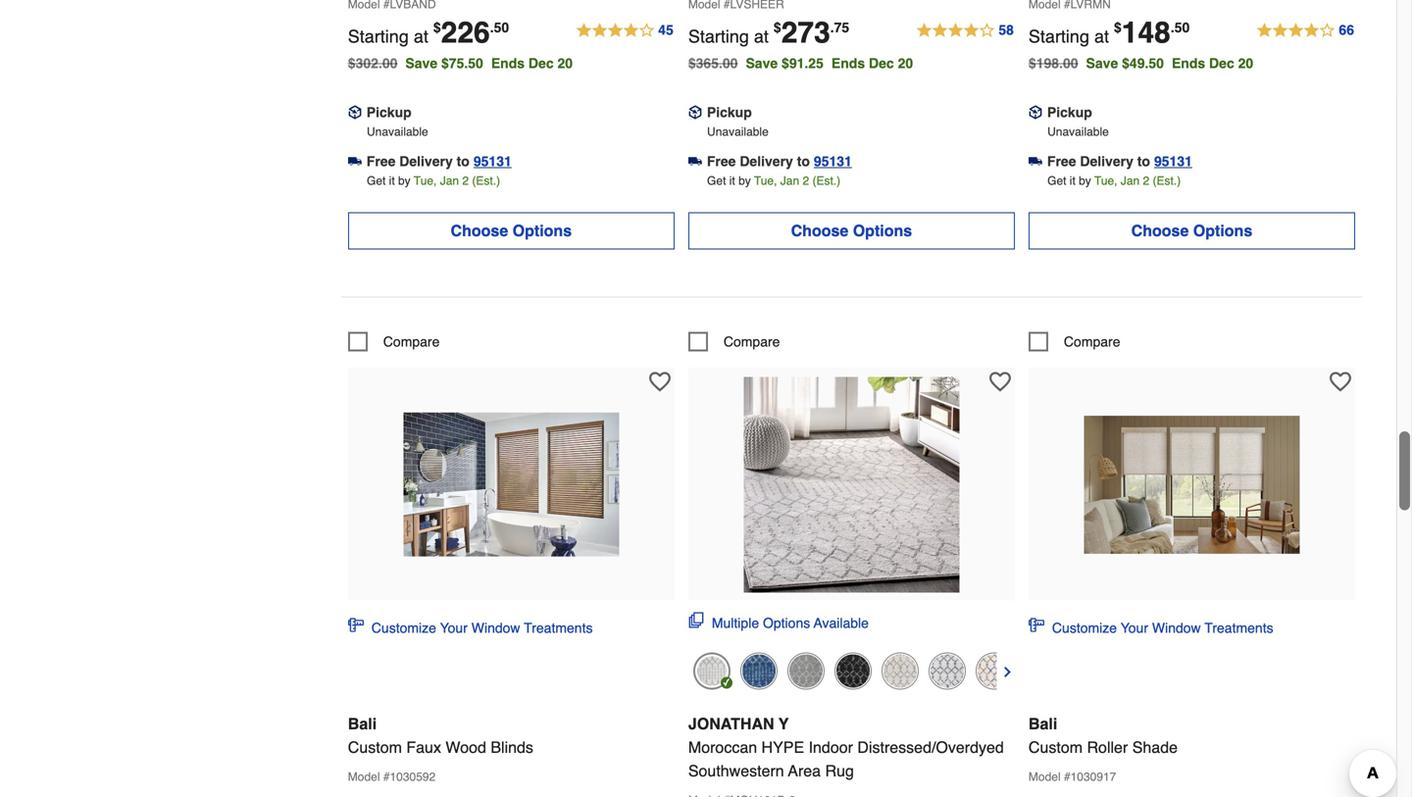Task type: locate. For each thing, give the bounding box(es) containing it.
3 20 from the left
[[1239, 55, 1254, 71]]

1 horizontal spatial to
[[797, 153, 810, 169]]

starting for 273
[[689, 26, 750, 46]]

0 horizontal spatial 2
[[463, 174, 469, 188]]

0 horizontal spatial dec
[[529, 55, 554, 71]]

1 horizontal spatial 4 stars image
[[916, 19, 1016, 42]]

1 horizontal spatial custom
[[1029, 739, 1083, 757]]

blue/white image
[[741, 653, 778, 690]]

2 horizontal spatial pickup image
[[1029, 105, 1043, 119]]

2
[[463, 174, 469, 188], [803, 174, 810, 188], [1144, 174, 1150, 188]]

3 truck filled image from the left
[[1029, 155, 1043, 168]]

0 horizontal spatial $
[[434, 19, 441, 35]]

58 button
[[916, 19, 1016, 42]]

2 horizontal spatial ends
[[1173, 55, 1206, 71]]

2 horizontal spatial save
[[1087, 55, 1119, 71]]

starting up was price $198.00 element
[[1029, 26, 1090, 46]]

2 $ from the left
[[774, 19, 782, 35]]

unavailable for 3rd pickup image from right
[[367, 125, 429, 139]]

3 by from the left
[[1079, 174, 1092, 188]]

pickup down $365.00
[[707, 104, 752, 120]]

2 horizontal spatial free
[[1048, 153, 1077, 169]]

dec for 226
[[529, 55, 554, 71]]

1 customize your window treatments from the left
[[372, 620, 593, 636]]

starting inside starting at $ 273 .75
[[689, 26, 750, 46]]

ends down .75
[[832, 55, 866, 71]]

1 horizontal spatial ends
[[832, 55, 866, 71]]

free delivery to 95131 for 3rd pickup image from right
[[367, 153, 512, 169]]

0 horizontal spatial free
[[367, 153, 396, 169]]

your for "bali custom roller shade" image
[[1121, 620, 1149, 636]]

compare inside 5014179257 "element"
[[1065, 334, 1121, 350]]

1 .50 from the left
[[490, 19, 509, 35]]

black/ivory image
[[835, 653, 872, 690]]

1 horizontal spatial pickup image
[[689, 105, 702, 119]]

1 horizontal spatial treatments
[[1205, 620, 1274, 636]]

pickup image down $198.00
[[1029, 105, 1043, 119]]

2 horizontal spatial get it by tue, jan 2 (est.)
[[1048, 174, 1182, 188]]

gray/ivory image
[[788, 653, 825, 690]]

2 horizontal spatial unavailable
[[1048, 125, 1110, 139]]

2 horizontal spatial ends dec 20 element
[[1173, 55, 1262, 71]]

1 horizontal spatial ends dec 20 element
[[832, 55, 922, 71]]

3 pickup image from the left
[[1029, 105, 1043, 119]]

3 free from the left
[[1048, 153, 1077, 169]]

3 choose from the left
[[1132, 222, 1190, 240]]

95131 button for truck filled icon associated with first pickup image from the right
[[1155, 151, 1193, 171]]

your
[[440, 620, 468, 636], [1121, 620, 1149, 636]]

$198.00 save $49.50 ends dec 20
[[1029, 55, 1254, 71]]

multiple options available link
[[689, 613, 869, 633]]

pickup image
[[348, 105, 362, 119], [689, 105, 702, 119], [1029, 105, 1043, 119]]

it for first pickup image from the right
[[1070, 174, 1076, 188]]

4 stars image for 273
[[916, 19, 1016, 42]]

starting inside starting at $ 148 .50
[[1029, 26, 1090, 46]]

unavailable
[[367, 125, 429, 139], [708, 125, 769, 139], [1048, 125, 1110, 139]]

by
[[398, 174, 411, 188], [739, 174, 751, 188], [1079, 174, 1092, 188]]

2 pickup image from the left
[[689, 105, 702, 119]]

dec right $49.50
[[1210, 55, 1235, 71]]

1 horizontal spatial free delivery to 95131
[[707, 153, 853, 169]]

tue, for truck filled icon related to 3rd pickup image from right
[[414, 174, 437, 188]]

0 horizontal spatial .50
[[490, 19, 509, 35]]

bali up model # 1030592
[[348, 715, 377, 733]]

1 horizontal spatial (est.)
[[813, 174, 841, 188]]

ends dec 20 element right $75.50
[[491, 55, 581, 71]]

$365.00 save $91.25 ends dec 20
[[689, 55, 914, 71]]

choose options for 1st choose options 'link' from left
[[451, 222, 572, 240]]

58
[[999, 22, 1015, 38]]

2 at from the left
[[754, 26, 769, 46]]

choose options
[[451, 222, 572, 240], [791, 222, 913, 240], [1132, 222, 1253, 240]]

customize
[[372, 620, 437, 636], [1053, 620, 1118, 636]]

3 at from the left
[[1095, 26, 1110, 46]]

1 horizontal spatial get
[[708, 174, 727, 188]]

$ inside starting at $ 226 .50
[[434, 19, 441, 35]]

3 tue, from the left
[[1095, 174, 1118, 188]]

1 horizontal spatial free
[[707, 153, 736, 169]]

1 horizontal spatial 95131
[[814, 153, 853, 169]]

compare inside 5004858359 element
[[383, 334, 440, 350]]

2 horizontal spatial choose
[[1132, 222, 1190, 240]]

1 at from the left
[[414, 26, 429, 46]]

2 horizontal spatial at
[[1095, 26, 1110, 46]]

choose options link
[[348, 212, 675, 250], [689, 212, 1016, 250], [1029, 212, 1356, 250]]

2 horizontal spatial delivery
[[1081, 153, 1134, 169]]

1 save from the left
[[406, 55, 438, 71]]

bali for bali custom faux wood blinds
[[348, 715, 377, 733]]

3 ends from the left
[[1173, 55, 1206, 71]]

# down bali custom roller shade
[[1065, 771, 1071, 784]]

1 jan from the left
[[440, 174, 459, 188]]

ivory/multi image
[[882, 653, 919, 690]]

window
[[472, 620, 521, 636], [1153, 620, 1202, 636]]

1 horizontal spatial choose options
[[791, 222, 913, 240]]

jan
[[440, 174, 459, 188], [781, 174, 800, 188], [1121, 174, 1140, 188]]

2 horizontal spatial 4 stars image
[[1256, 19, 1356, 42]]

2 horizontal spatial 95131
[[1155, 153, 1193, 169]]

0 horizontal spatial it
[[389, 174, 395, 188]]

1 model from the left
[[348, 771, 380, 784]]

.50 up savings save $75.50 element
[[490, 19, 509, 35]]

1 customize your window treatments link from the left
[[348, 617, 593, 638]]

model left the 1030592
[[348, 771, 380, 784]]

ends for 226
[[491, 55, 525, 71]]

heart outline image
[[649, 371, 671, 393], [990, 371, 1012, 393], [1330, 371, 1352, 393]]

model # 1030592
[[348, 771, 436, 784]]

1 horizontal spatial get it by tue, jan 2 (est.)
[[708, 174, 841, 188]]

custom for custom faux wood blinds
[[348, 739, 402, 757]]

1 20 from the left
[[558, 55, 573, 71]]

0 horizontal spatial treatments
[[524, 620, 593, 636]]

2 bali from the left
[[1029, 715, 1058, 733]]

95131 button
[[474, 151, 512, 171], [814, 151, 853, 171], [1155, 151, 1193, 171]]

custom up model # 1030592
[[348, 739, 402, 757]]

compare for 5014179257 "element"
[[1065, 334, 1121, 350]]

cream/navy image
[[929, 653, 966, 690]]

1 horizontal spatial it
[[730, 174, 736, 188]]

savings save $91.25 element
[[746, 55, 922, 71]]

custom
[[348, 739, 402, 757], [1029, 739, 1083, 757]]

jan for truck filled icon for second pickup image
[[781, 174, 800, 188]]

3 dec from the left
[[1210, 55, 1235, 71]]

delivery for truck filled icon associated with first pickup image from the right
[[1081, 153, 1134, 169]]

1030592
[[390, 771, 436, 784]]

2 starting from the left
[[689, 26, 750, 46]]

$ up $302.00 save $75.50 ends dec 20
[[434, 19, 441, 35]]

jan for truck filled icon associated with first pickup image from the right
[[1121, 174, 1140, 188]]

options for 1st choose options 'link' from the right
[[1194, 222, 1253, 240]]

savings save $49.50 element
[[1087, 55, 1262, 71]]

.75
[[831, 19, 850, 35]]

0 horizontal spatial to
[[457, 153, 470, 169]]

3 get from the left
[[1048, 174, 1067, 188]]

20 for 273
[[898, 55, 914, 71]]

.50 inside starting at $ 148 .50
[[1171, 19, 1191, 35]]

2 horizontal spatial 20
[[1239, 55, 1254, 71]]

choose
[[451, 222, 509, 240], [791, 222, 849, 240], [1132, 222, 1190, 240]]

bali
[[348, 715, 377, 733], [1029, 715, 1058, 733]]

3 choose options link from the left
[[1029, 212, 1356, 250]]

pickup down $198.00
[[1048, 104, 1093, 120]]

1 window from the left
[[472, 620, 521, 636]]

customize for bali custom faux wood blinds image
[[372, 620, 437, 636]]

2 customize from the left
[[1053, 620, 1118, 636]]

(est.) for 95131 button for truck filled icon associated with first pickup image from the right
[[1153, 174, 1182, 188]]

2 model from the left
[[1029, 771, 1061, 784]]

bali inside bali custom faux wood blinds
[[348, 715, 377, 733]]

2 horizontal spatial (est.)
[[1153, 174, 1182, 188]]

$ inside starting at $ 148 .50
[[1115, 19, 1122, 35]]

0 horizontal spatial your
[[440, 620, 468, 636]]

model left 1030917
[[1029, 771, 1061, 784]]

starting up was price $302.00 element
[[348, 26, 409, 46]]

2 horizontal spatial 95131 button
[[1155, 151, 1193, 171]]

bali up 'model # 1030917'
[[1029, 715, 1058, 733]]

1 to from the left
[[457, 153, 470, 169]]

treatments
[[524, 620, 593, 636], [1205, 620, 1274, 636]]

0 horizontal spatial unavailable
[[367, 125, 429, 139]]

choose for 1st choose options 'link' from the right
[[1132, 222, 1190, 240]]

2 free delivery to 95131 from the left
[[707, 153, 853, 169]]

3 choose options from the left
[[1132, 222, 1253, 240]]

truck filled image for second pickup image
[[689, 155, 702, 168]]

1 horizontal spatial bali
[[1029, 715, 1058, 733]]

1 truck filled image from the left
[[348, 155, 362, 168]]

1 custom from the left
[[348, 739, 402, 757]]

2 custom from the left
[[1029, 739, 1083, 757]]

multiple
[[712, 616, 760, 631]]

2 save from the left
[[746, 55, 778, 71]]

2 ends dec 20 element from the left
[[832, 55, 922, 71]]

1 starting from the left
[[348, 26, 409, 46]]

at for 273
[[754, 26, 769, 46]]

0 horizontal spatial save
[[406, 55, 438, 71]]

3 to from the left
[[1138, 153, 1151, 169]]

2 ends from the left
[[832, 55, 866, 71]]

1 horizontal spatial truck filled image
[[689, 155, 702, 168]]

1 free delivery to 95131 from the left
[[367, 153, 512, 169]]

3 delivery from the left
[[1081, 153, 1134, 169]]

at inside starting at $ 226 .50
[[414, 26, 429, 46]]

5014179257 element
[[1029, 332, 1121, 352]]

0 horizontal spatial (est.)
[[472, 174, 501, 188]]

2 dec from the left
[[869, 55, 895, 71]]

# down bali custom faux wood blinds
[[383, 771, 390, 784]]

0 horizontal spatial ends dec 20 element
[[491, 55, 581, 71]]

pickup image down $302.00
[[348, 105, 362, 119]]

1 horizontal spatial save
[[746, 55, 778, 71]]

at for 148
[[1095, 26, 1110, 46]]

3 compare from the left
[[1065, 334, 1121, 350]]

1 pickup from the left
[[367, 104, 412, 120]]

2 customize your window treatments link from the left
[[1029, 617, 1274, 638]]

customize your window treatments link
[[348, 617, 593, 638], [1029, 617, 1274, 638]]

0 horizontal spatial model
[[348, 771, 380, 784]]

1 horizontal spatial .50
[[1171, 19, 1191, 35]]

at left 148 at the right of the page
[[1095, 26, 1110, 46]]

delivery
[[400, 153, 453, 169], [740, 153, 794, 169], [1081, 153, 1134, 169]]

starting
[[348, 26, 409, 46], [689, 26, 750, 46], [1029, 26, 1090, 46]]

dec
[[529, 55, 554, 71], [869, 55, 895, 71], [1210, 55, 1235, 71]]

pickup down $302.00
[[367, 104, 412, 120]]

ends
[[491, 55, 525, 71], [832, 55, 866, 71], [1173, 55, 1206, 71]]

save down the actual price $148.50 element
[[1087, 55, 1119, 71]]

faux
[[407, 739, 442, 757]]

1 horizontal spatial starting
[[689, 26, 750, 46]]

0 horizontal spatial free delivery to 95131
[[367, 153, 512, 169]]

at for 226
[[414, 26, 429, 46]]

free delivery to 95131 for first pickup image from the right
[[1048, 153, 1193, 169]]

95131
[[474, 153, 512, 169], [814, 153, 853, 169], [1155, 153, 1193, 169]]

tue,
[[414, 174, 437, 188], [755, 174, 778, 188], [1095, 174, 1118, 188]]

truck filled image for 3rd pickup image from right
[[348, 155, 362, 168]]

model
[[348, 771, 380, 784], [1029, 771, 1061, 784]]

0 horizontal spatial pickup
[[367, 104, 412, 120]]

starting up was price $365.00 element at the top of the page
[[689, 26, 750, 46]]

2 horizontal spatial tue,
[[1095, 174, 1118, 188]]

unavailable down $365.00
[[708, 125, 769, 139]]

1 delivery from the left
[[400, 153, 453, 169]]

starting for 148
[[1029, 26, 1090, 46]]

at left '273'
[[754, 26, 769, 46]]

free delivery to 95131
[[367, 153, 512, 169], [707, 153, 853, 169], [1048, 153, 1193, 169]]

$ for 148
[[1115, 19, 1122, 35]]

pickup image down $365.00
[[689, 105, 702, 119]]

1 horizontal spatial model
[[1029, 771, 1061, 784]]

ends dec 20 element for 226
[[491, 55, 581, 71]]

1 horizontal spatial at
[[754, 26, 769, 46]]

0 horizontal spatial 20
[[558, 55, 573, 71]]

2 horizontal spatial get
[[1048, 174, 1067, 188]]

0 horizontal spatial truck filled image
[[348, 155, 362, 168]]

$ inside starting at $ 273 .75
[[774, 19, 782, 35]]

3 4 stars image from the left
[[1256, 19, 1356, 42]]

3 jan from the left
[[1121, 174, 1140, 188]]

custom for custom roller shade
[[1029, 739, 1083, 757]]

$302.00
[[348, 55, 398, 71]]

choose for 1st choose options 'link' from left
[[451, 222, 509, 240]]

starting inside starting at $ 226 .50
[[348, 26, 409, 46]]

1 choose options from the left
[[451, 222, 572, 240]]

2 get from the left
[[708, 174, 727, 188]]

save
[[406, 55, 438, 71], [746, 55, 778, 71], [1087, 55, 1119, 71]]

1 bali from the left
[[348, 715, 377, 733]]

at inside starting at $ 273 .75
[[754, 26, 769, 46]]

bali custom faux wood blinds image
[[404, 377, 619, 593]]

1030917
[[1071, 771, 1117, 784]]

2 by from the left
[[739, 174, 751, 188]]

blinds
[[491, 739, 534, 757]]

dec right $75.50
[[529, 55, 554, 71]]

2 4 stars image from the left
[[916, 19, 1016, 42]]

customize your window treatments link for "bali custom roller shade" image
[[1029, 617, 1274, 638]]

0 horizontal spatial choose
[[451, 222, 509, 240]]

truck filled image
[[348, 155, 362, 168], [689, 155, 702, 168], [1029, 155, 1043, 168]]

ends dec 20 element down .75
[[832, 55, 922, 71]]

0 horizontal spatial choose options link
[[348, 212, 675, 250]]

dec right $91.25
[[869, 55, 895, 71]]

2 horizontal spatial free delivery to 95131
[[1048, 153, 1193, 169]]

1 treatments from the left
[[524, 620, 593, 636]]

2 95131 from the left
[[814, 153, 853, 169]]

2 treatments from the left
[[1205, 620, 1274, 636]]

1 tue, from the left
[[414, 174, 437, 188]]

$91.25
[[782, 55, 824, 71]]

3 save from the left
[[1087, 55, 1119, 71]]

.50 inside starting at $ 226 .50
[[490, 19, 509, 35]]

at inside starting at $ 148 .50
[[1095, 26, 1110, 46]]

custom inside bali custom roller shade
[[1029, 739, 1083, 757]]

95131 button for truck filled icon related to 3rd pickup image from right
[[474, 151, 512, 171]]

0 horizontal spatial jan
[[440, 174, 459, 188]]

2 95131 button from the left
[[814, 151, 853, 171]]

rug
[[826, 762, 855, 780]]

custom up 'model # 1030917'
[[1029, 739, 1083, 757]]

compare inside 1002270214 element
[[724, 334, 781, 350]]

at
[[414, 26, 429, 46], [754, 26, 769, 46], [1095, 26, 1110, 46]]

cream/multi image
[[976, 653, 1013, 690]]

2 horizontal spatial choose options
[[1132, 222, 1253, 240]]

0 horizontal spatial customize
[[372, 620, 437, 636]]

1 horizontal spatial choose options link
[[689, 212, 1016, 250]]

1 ends from the left
[[491, 55, 525, 71]]

ends right $75.50
[[491, 55, 525, 71]]

2 choose from the left
[[791, 222, 849, 240]]

wood
[[446, 739, 487, 757]]

2 truck filled image from the left
[[689, 155, 702, 168]]

0 horizontal spatial get it by tue, jan 2 (est.)
[[367, 174, 501, 188]]

0 horizontal spatial at
[[414, 26, 429, 46]]

0 horizontal spatial window
[[472, 620, 521, 636]]

2 horizontal spatial starting
[[1029, 26, 1090, 46]]

1 horizontal spatial delivery
[[740, 153, 794, 169]]

0 horizontal spatial custom
[[348, 739, 402, 757]]

1 horizontal spatial by
[[739, 174, 751, 188]]

3 pickup from the left
[[1048, 104, 1093, 120]]

3 free delivery to 95131 from the left
[[1048, 153, 1193, 169]]

1 95131 button from the left
[[474, 151, 512, 171]]

1 4 stars image from the left
[[575, 19, 675, 42]]

1 horizontal spatial 20
[[898, 55, 914, 71]]

0 horizontal spatial customize your window treatments
[[372, 620, 593, 636]]

0 horizontal spatial choose options
[[451, 222, 572, 240]]

save for 148
[[1087, 55, 1119, 71]]

save for 226
[[406, 55, 438, 71]]

4 stars image
[[575, 19, 675, 42], [916, 19, 1016, 42], [1256, 19, 1356, 42]]

2 choose options from the left
[[791, 222, 913, 240]]

2 # from the left
[[1065, 771, 1071, 784]]

1 heart outline image from the left
[[649, 371, 671, 393]]

$ up the $198.00 save $49.50 ends dec 20
[[1115, 19, 1122, 35]]

ends right $49.50
[[1173, 55, 1206, 71]]

3 $ from the left
[[1115, 19, 1122, 35]]

1 horizontal spatial pickup
[[707, 104, 752, 120]]

get it by tue, jan 2 (est.)
[[367, 174, 501, 188], [708, 174, 841, 188], [1048, 174, 1182, 188]]

dec for 148
[[1210, 55, 1235, 71]]

1 horizontal spatial customize your window treatments
[[1053, 620, 1274, 636]]

bali inside bali custom roller shade
[[1029, 715, 1058, 733]]

tue, for truck filled icon for second pickup image
[[755, 174, 778, 188]]

$
[[434, 19, 441, 35], [774, 19, 782, 35], [1115, 19, 1122, 35]]

cream/gray image
[[694, 653, 731, 690]]

1 horizontal spatial your
[[1121, 620, 1149, 636]]

bali custom roller shade image
[[1085, 377, 1301, 593]]

save down actual price $226.50 element
[[406, 55, 438, 71]]

options
[[513, 222, 572, 240], [853, 222, 913, 240], [1194, 222, 1253, 240], [763, 616, 811, 631]]

compare
[[383, 334, 440, 350], [724, 334, 781, 350], [1065, 334, 1121, 350]]

starting for 226
[[348, 26, 409, 46]]

0 horizontal spatial by
[[398, 174, 411, 188]]

# for roller
[[1065, 771, 1071, 784]]

ends dec 20 element
[[491, 55, 581, 71], [832, 55, 922, 71], [1173, 55, 1262, 71]]

2 horizontal spatial $
[[1115, 19, 1122, 35]]

2 jan from the left
[[781, 174, 800, 188]]

2 horizontal spatial to
[[1138, 153, 1151, 169]]

2 for first pickup image from the right
[[1144, 174, 1150, 188]]

2 unavailable from the left
[[708, 125, 769, 139]]

1 horizontal spatial unavailable
[[708, 125, 769, 139]]

unavailable for second pickup image
[[708, 125, 769, 139]]

2 window from the left
[[1153, 620, 1202, 636]]

4 stars image containing 45
[[575, 19, 675, 42]]

2 (est.) from the left
[[813, 174, 841, 188]]

2 horizontal spatial choose options link
[[1029, 212, 1356, 250]]

starting at $ 226 .50
[[348, 16, 509, 49]]

4 stars image containing 66
[[1256, 19, 1356, 42]]

ends dec 20 element right $49.50
[[1173, 55, 1262, 71]]

0 horizontal spatial customize your window treatments link
[[348, 617, 593, 638]]

1 horizontal spatial compare
[[724, 334, 781, 350]]

choose options for second choose options 'link'
[[791, 222, 913, 240]]

3 (est.) from the left
[[1153, 174, 1182, 188]]

customize your window treatments
[[372, 620, 593, 636], [1053, 620, 1274, 636]]

(est.) for 95131 button for truck filled icon for second pickup image
[[813, 174, 841, 188]]

4 stars image containing 58
[[916, 19, 1016, 42]]

3 it from the left
[[1070, 174, 1076, 188]]

save down actual price $273.75 element
[[746, 55, 778, 71]]

0 horizontal spatial compare
[[383, 334, 440, 350]]

4 stars image for 148
[[1256, 19, 1356, 42]]

free
[[367, 153, 396, 169], [707, 153, 736, 169], [1048, 153, 1077, 169]]

get
[[367, 174, 386, 188], [708, 174, 727, 188], [1048, 174, 1067, 188]]

0 horizontal spatial pickup image
[[348, 105, 362, 119]]

2 .50 from the left
[[1171, 19, 1191, 35]]

1 $ from the left
[[434, 19, 441, 35]]

it
[[389, 174, 395, 188], [730, 174, 736, 188], [1070, 174, 1076, 188]]

pickup
[[367, 104, 412, 120], [707, 104, 752, 120], [1048, 104, 1093, 120]]

bali for bali custom roller shade
[[1029, 715, 1058, 733]]

2 horizontal spatial truck filled image
[[1029, 155, 1043, 168]]

0 horizontal spatial 95131
[[474, 153, 512, 169]]

1 horizontal spatial #
[[1065, 771, 1071, 784]]

custom inside bali custom faux wood blinds
[[348, 739, 402, 757]]

95131 for second pickup image
[[814, 153, 853, 169]]

1 horizontal spatial tue,
[[755, 174, 778, 188]]

1 it from the left
[[389, 174, 395, 188]]

(est.)
[[472, 174, 501, 188], [813, 174, 841, 188], [1153, 174, 1182, 188]]

1 dec from the left
[[529, 55, 554, 71]]

.50 up savings save $49.50 'element'
[[1171, 19, 1191, 35]]

1 choose from the left
[[451, 222, 509, 240]]

unavailable down $198.00
[[1048, 125, 1110, 139]]

20
[[558, 55, 573, 71], [898, 55, 914, 71], [1239, 55, 1254, 71]]

2 to from the left
[[797, 153, 810, 169]]

2 compare from the left
[[724, 334, 781, 350]]

1 compare from the left
[[383, 334, 440, 350]]

2 horizontal spatial compare
[[1065, 334, 1121, 350]]

1 horizontal spatial customize your window treatments link
[[1029, 617, 1274, 638]]

3 get it by tue, jan 2 (est.) from the left
[[1048, 174, 1182, 188]]

#
[[383, 771, 390, 784], [1065, 771, 1071, 784]]

1 horizontal spatial jan
[[781, 174, 800, 188]]

1 95131 from the left
[[474, 153, 512, 169]]

1 # from the left
[[383, 771, 390, 784]]

2 heart outline image from the left
[[990, 371, 1012, 393]]

2 horizontal spatial 2
[[1144, 174, 1150, 188]]

1 horizontal spatial customize
[[1053, 620, 1118, 636]]

unavailable down $302.00
[[367, 125, 429, 139]]

to
[[457, 153, 470, 169], [797, 153, 810, 169], [1138, 153, 1151, 169]]

ends dec 20 element for 273
[[832, 55, 922, 71]]

your for bali custom faux wood blinds image
[[440, 620, 468, 636]]

.50
[[490, 19, 509, 35], [1171, 19, 1191, 35]]

0 horizontal spatial ends
[[491, 55, 525, 71]]

0 horizontal spatial heart outline image
[[649, 371, 671, 393]]

3 95131 button from the left
[[1155, 151, 1193, 171]]

$ up $365.00 save $91.25 ends dec 20
[[774, 19, 782, 35]]

1 customize from the left
[[372, 620, 437, 636]]

0 horizontal spatial delivery
[[400, 153, 453, 169]]

1 horizontal spatial dec
[[869, 55, 895, 71]]

at left the 226
[[414, 26, 429, 46]]

2 horizontal spatial dec
[[1210, 55, 1235, 71]]

2 customize your window treatments from the left
[[1053, 620, 1274, 636]]

options for 1st choose options 'link' from left
[[513, 222, 572, 240]]



Task type: vqa. For each thing, say whether or not it's contained in the screenshot.
first "install" from the top
no



Task type: describe. For each thing, give the bounding box(es) containing it.
273
[[782, 16, 831, 49]]

2 pickup from the left
[[707, 104, 752, 120]]

was price $365.00 element
[[689, 50, 746, 71]]

to for first pickup image from the right
[[1138, 153, 1151, 169]]

148
[[1122, 16, 1171, 49]]

ends for 148
[[1173, 55, 1206, 71]]

bali custom roller shade
[[1029, 715, 1178, 757]]

45 button
[[575, 19, 675, 42]]

window for "bali custom roller shade" image
[[1153, 620, 1202, 636]]

jan for truck filled icon related to 3rd pickup image from right
[[440, 174, 459, 188]]

4 stars image for 226
[[575, 19, 675, 42]]

distressed/overdyed
[[858, 739, 1005, 757]]

tue, for truck filled icon associated with first pickup image from the right
[[1095, 174, 1118, 188]]

it for second pickup image
[[730, 174, 736, 188]]

3 heart outline image from the left
[[1330, 371, 1352, 393]]

20 for 148
[[1239, 55, 1254, 71]]

southwestern
[[689, 762, 785, 780]]

95131 button for truck filled icon for second pickup image
[[814, 151, 853, 171]]

moroccan
[[689, 739, 758, 757]]

treatments for bali custom faux wood blinds image
[[524, 620, 593, 636]]

$ for 273
[[774, 19, 782, 35]]

1 by from the left
[[398, 174, 411, 188]]

66
[[1340, 22, 1355, 38]]

window for bali custom faux wood blinds image
[[472, 620, 521, 636]]

20 for 226
[[558, 55, 573, 71]]

hype
[[762, 739, 805, 757]]

roller
[[1088, 739, 1129, 757]]

area
[[789, 762, 821, 780]]

it for 3rd pickup image from right
[[389, 174, 395, 188]]

model for custom faux wood blinds
[[348, 771, 380, 784]]

45
[[659, 22, 674, 38]]

y
[[779, 715, 789, 733]]

shade
[[1133, 739, 1178, 757]]

2 for second pickup image
[[803, 174, 810, 188]]

bali custom faux wood blinds
[[348, 715, 534, 757]]

1 free from the left
[[367, 153, 396, 169]]

starting at $ 148 .50
[[1029, 16, 1191, 49]]

$365.00
[[689, 55, 738, 71]]

to for 3rd pickup image from right
[[457, 153, 470, 169]]

model # 1030917
[[1029, 771, 1117, 784]]

$ for 226
[[434, 19, 441, 35]]

.50 for 148
[[1171, 19, 1191, 35]]

compare for 1002270214 element
[[724, 334, 781, 350]]

# for faux
[[383, 771, 390, 784]]

95131 for first pickup image from the right
[[1155, 153, 1193, 169]]

1 pickup image from the left
[[348, 105, 362, 119]]

starting at $ 273 .75
[[689, 16, 850, 49]]

226
[[441, 16, 490, 49]]

$198.00
[[1029, 55, 1079, 71]]

(est.) for truck filled icon related to 3rd pickup image from right's 95131 button
[[472, 174, 501, 188]]

available
[[814, 616, 869, 631]]

2 get it by tue, jan 2 (est.) from the left
[[708, 174, 841, 188]]

$302.00 save $75.50 ends dec 20
[[348, 55, 573, 71]]

savings save $75.50 element
[[406, 55, 581, 71]]

1002270214 element
[[689, 332, 781, 352]]

was price $302.00 element
[[348, 50, 406, 71]]

1 get it by tue, jan 2 (est.) from the left
[[367, 174, 501, 188]]

dec for 273
[[869, 55, 895, 71]]

5004858359 element
[[348, 332, 440, 352]]

delivery for truck filled icon for second pickup image
[[740, 153, 794, 169]]

unavailable for first pickup image from the right
[[1048, 125, 1110, 139]]

treatments for "bali custom roller shade" image
[[1205, 620, 1274, 636]]

2 free from the left
[[707, 153, 736, 169]]

model for custom roller shade
[[1029, 771, 1061, 784]]

jonathan  y moroccan hype indoor distressed/overdyed southwestern area rug image
[[744, 377, 960, 593]]

multiple options available
[[712, 616, 869, 631]]

customize your window treatments for "bali custom roller shade" image
[[1053, 620, 1274, 636]]

ends dec 20 element for 148
[[1173, 55, 1262, 71]]

.50 for 226
[[490, 19, 509, 35]]

truck filled image for first pickup image from the right
[[1029, 155, 1043, 168]]

2 choose options link from the left
[[689, 212, 1016, 250]]

delivery for truck filled icon related to 3rd pickup image from right
[[400, 153, 453, 169]]

customize your window treatments for bali custom faux wood blinds image
[[372, 620, 593, 636]]

customize your window treatments link for bali custom faux wood blinds image
[[348, 617, 593, 638]]

options for second choose options 'link'
[[853, 222, 913, 240]]

2 for 3rd pickup image from right
[[463, 174, 469, 188]]

choose options for 1st choose options 'link' from the right
[[1132, 222, 1253, 240]]

was price $198.00 element
[[1029, 50, 1087, 71]]

to for second pickup image
[[797, 153, 810, 169]]

ends for 273
[[832, 55, 866, 71]]

jonathan
[[689, 715, 775, 733]]

$49.50
[[1123, 55, 1165, 71]]

actual price $148.50 element
[[1029, 16, 1191, 50]]

compare for 5004858359 element
[[383, 334, 440, 350]]

choose for second choose options 'link'
[[791, 222, 849, 240]]

customize for "bali custom roller shade" image
[[1053, 620, 1118, 636]]

$75.50
[[442, 55, 484, 71]]

actual price $226.50 element
[[348, 16, 509, 50]]

save for 273
[[746, 55, 778, 71]]

jonathan  y moroccan hype indoor distressed/overdyed southwestern area rug
[[689, 715, 1005, 780]]

indoor
[[809, 739, 854, 757]]

1 choose options link from the left
[[348, 212, 675, 250]]

66 button
[[1256, 19, 1356, 42]]

95131 for 3rd pickup image from right
[[474, 153, 512, 169]]

actual price $273.75 element
[[689, 16, 850, 50]]

1 get from the left
[[367, 174, 386, 188]]

free delivery to 95131 for second pickup image
[[707, 153, 853, 169]]



